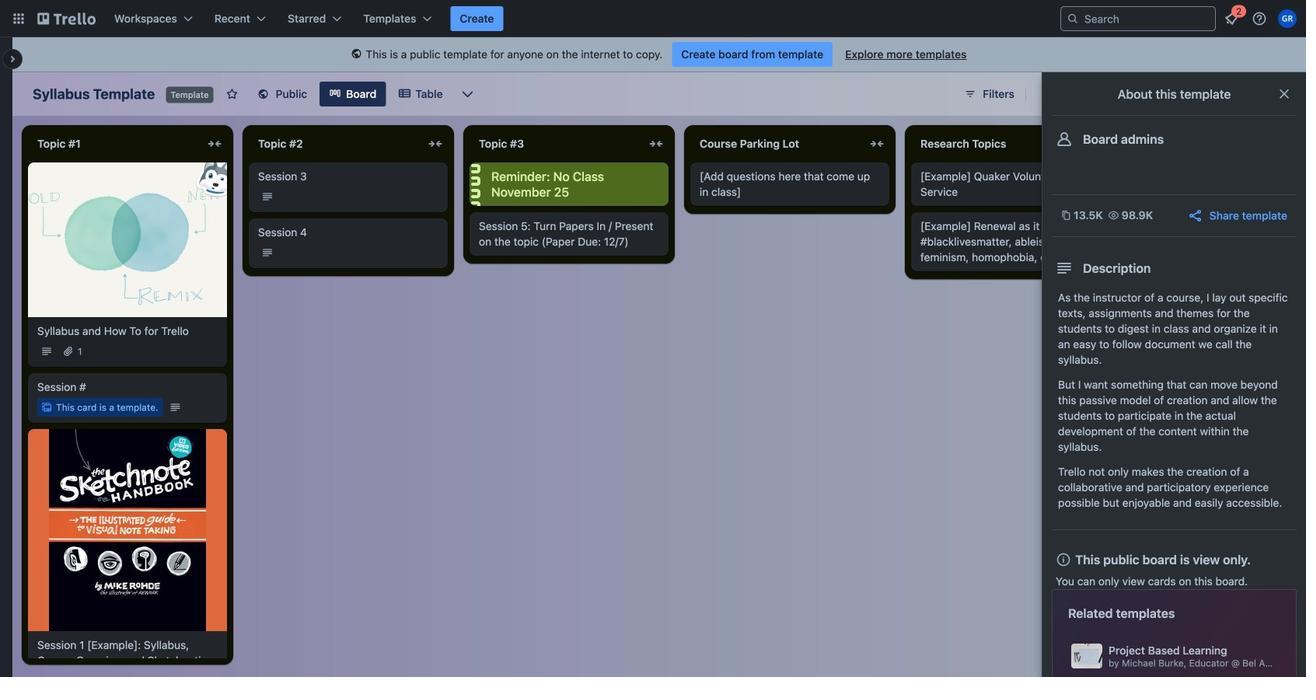 Task type: describe. For each thing, give the bounding box(es) containing it.
greg robinson (gregrobinson96) image
[[1279, 9, 1297, 28]]

1 collapse list image from the left
[[426, 135, 445, 153]]

1 collapse list image from the left
[[205, 135, 224, 153]]

taco confused image
[[189, 148, 243, 202]]

search image
[[1067, 12, 1080, 25]]

Board name text field
[[25, 82, 163, 107]]

customize views image
[[460, 86, 476, 102]]

open information menu image
[[1252, 11, 1268, 26]]



Task type: locate. For each thing, give the bounding box(es) containing it.
collapse list image
[[205, 135, 224, 153], [868, 135, 887, 153]]

2 collapse list image from the left
[[647, 135, 666, 153]]

None text field
[[249, 131, 423, 156], [691, 131, 865, 156], [249, 131, 423, 156], [691, 131, 865, 156]]

back to home image
[[37, 6, 96, 31]]

2 notifications image
[[1223, 9, 1241, 28]]

1 horizontal spatial collapse list image
[[647, 135, 666, 153]]

1 horizontal spatial collapse list image
[[868, 135, 887, 153]]

Search field
[[1080, 8, 1216, 30]]

collapse list image
[[426, 135, 445, 153], [647, 135, 666, 153]]

primary element
[[0, 0, 1307, 37]]

0 horizontal spatial collapse list image
[[426, 135, 445, 153]]

0 horizontal spatial collapse list image
[[205, 135, 224, 153]]

None text field
[[28, 131, 202, 156], [470, 131, 644, 156], [912, 131, 1086, 156], [28, 131, 202, 156], [470, 131, 644, 156], [912, 131, 1086, 156]]

star or unstar board image
[[226, 88, 238, 100]]

2 collapse list image from the left
[[868, 135, 887, 153]]



Task type: vqa. For each thing, say whether or not it's contained in the screenshot.
right Click to unstar this board. It will be removed from your starred list. icon
no



